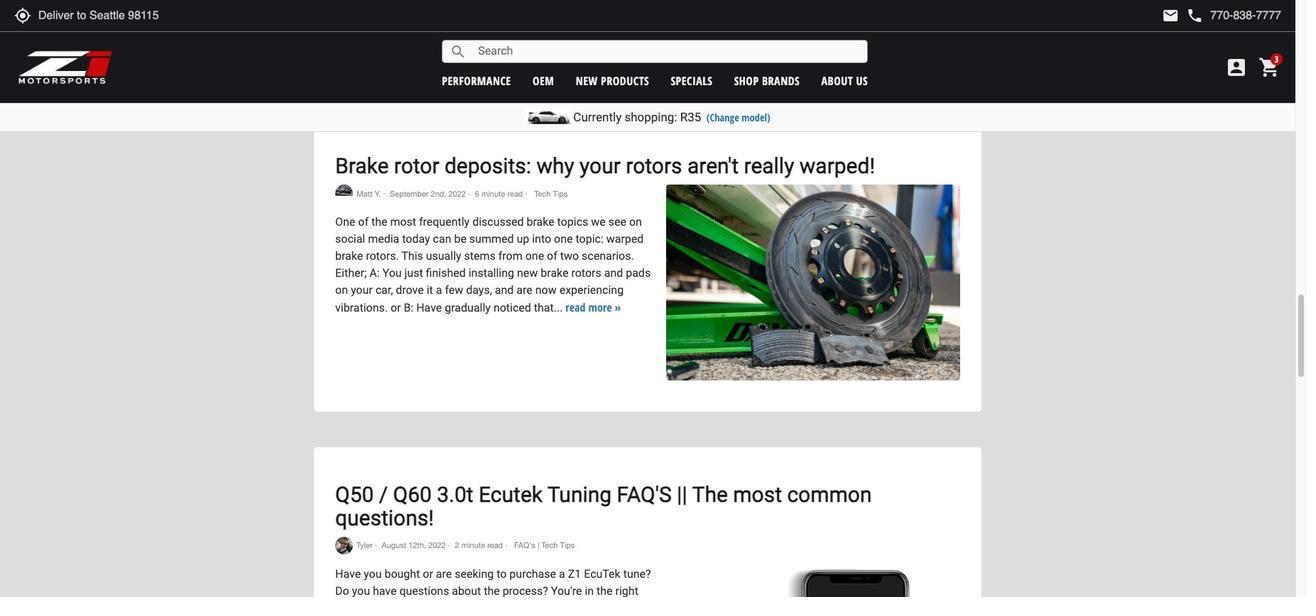 Task type: locate. For each thing, give the bounding box(es) containing it.
0 vertical spatial brake
[[527, 215, 555, 229]]

just
[[405, 266, 423, 280]]

0 horizontal spatial most
[[390, 215, 416, 229]]

0 vertical spatial new
[[576, 73, 598, 88]]

1 vertical spatial you
[[352, 585, 370, 597]]

1 horizontal spatial rotors
[[626, 153, 682, 178]]

the right in
[[597, 585, 613, 597]]

account_box
[[1225, 56, 1248, 79]]

matt y. image
[[335, 185, 353, 196]]

your right why
[[580, 153, 621, 178]]

1 vertical spatial and
[[495, 283, 514, 297]]

1 vertical spatial or
[[423, 568, 433, 581]]

1 vertical spatial rotors
[[571, 266, 601, 280]]

noticed
[[494, 301, 531, 315]]

0 vertical spatial minute
[[482, 189, 505, 198]]

have
[[416, 301, 442, 315], [335, 568, 361, 581]]

0 horizontal spatial are
[[436, 568, 452, 581]]

us
[[856, 73, 868, 88]]

minute right 2
[[462, 542, 485, 550]]

0 vertical spatial your
[[580, 153, 621, 178]]

/
[[379, 482, 388, 507]]

and down the scenarios.
[[604, 266, 623, 280]]

1 vertical spatial minute
[[462, 542, 485, 550]]

the up media
[[371, 215, 387, 229]]

on right see
[[629, 215, 642, 229]]

brake rotor deposits: why your rotors aren't really warped! link
[[335, 153, 875, 178]]

the
[[371, 215, 387, 229], [484, 585, 500, 597], [597, 585, 613, 597]]

read for ecutek
[[487, 542, 503, 550]]

new products link
[[576, 73, 649, 88]]

one down into
[[525, 249, 544, 263]]

read up to
[[487, 542, 503, 550]]

one of the most frequently discussed brake topics we see on social media today can be summed up into one topic: warped brake rotors. this usually stems from one of two scenarios. either; a: you just finished installing new brake rotors and pads on your car, drove it a few days, and are now experiencing vibrations. or b: have gradually noticed that...
[[335, 215, 651, 315]]

bought
[[385, 568, 420, 581]]

tech
[[534, 189, 551, 198], [542, 542, 558, 550]]

a right it in the left top of the page
[[436, 283, 442, 297]]

or inside "one of the most frequently discussed brake topics we see on social media today can be summed up into one topic: warped brake rotors. this usually stems from one of two scenarios. either; a: you just finished installing new brake rotors and pads on your car, drove it a few days, and are now experiencing vibrations. or b: have gradually noticed that..."
[[391, 301, 401, 315]]

media
[[368, 232, 399, 246]]

search
[[450, 43, 467, 60]]

1 vertical spatial read
[[566, 300, 586, 315]]

today
[[402, 232, 430, 246]]

mail
[[1162, 7, 1179, 24]]

1 horizontal spatial one
[[554, 232, 573, 246]]

|
[[538, 542, 539, 550]]

shop brands link
[[734, 73, 800, 88]]

matt y.
[[357, 189, 381, 198]]

on down either;
[[335, 283, 348, 297]]

1 vertical spatial have
[[335, 568, 361, 581]]

read down experiencing
[[566, 300, 586, 315]]

have you bought or are seeking to purchase a z1 ecutek tune? do you have questions about the process? you're in the righ
[[335, 568, 651, 597]]

tech down why
[[534, 189, 551, 198]]

3.0t
[[437, 482, 474, 507]]

brake
[[527, 215, 555, 229], [335, 249, 363, 263], [541, 266, 569, 280]]

few
[[445, 283, 463, 297]]

a inside "one of the most frequently discussed brake topics we see on social media today can be summed up into one topic: warped brake rotors. this usually stems from one of two scenarios. either; a: you just finished installing new brake rotors and pads on your car, drove it a few days, and are now experiencing vibrations. or b: have gradually noticed that..."
[[436, 283, 442, 297]]

are up questions
[[436, 568, 452, 581]]

rotors inside "one of the most frequently discussed brake topics we see on social media today can be summed up into one topic: warped brake rotors. this usually stems from one of two scenarios. either; a: you just finished installing new brake rotors and pads on your car, drove it a few days, and are now experiencing vibrations. or b: have gradually noticed that..."
[[571, 266, 601, 280]]

gradually
[[445, 301, 491, 315]]

0 vertical spatial you
[[364, 568, 382, 581]]

you right do
[[352, 585, 370, 597]]

have inside "one of the most frequently discussed brake topics we see on social media today can be summed up into one topic: warped brake rotors. this usually stems from one of two scenarios. either; a: you just finished installing new brake rotors and pads on your car, drove it a few days, and are now experiencing vibrations. or b: have gradually noticed that..."
[[416, 301, 442, 315]]

0 horizontal spatial a
[[436, 283, 442, 297]]

y.
[[375, 189, 381, 198]]

2 horizontal spatial read
[[566, 300, 586, 315]]

1 vertical spatial most
[[733, 482, 782, 507]]

about us link
[[822, 73, 868, 88]]

0 horizontal spatial the
[[371, 215, 387, 229]]

of right one
[[358, 215, 369, 229]]

august 12th, 2022
[[382, 542, 446, 550]]

you up have
[[364, 568, 382, 581]]

1 vertical spatial your
[[351, 283, 373, 297]]

brake up now at the left top of page
[[541, 266, 569, 280]]

tips right | on the left bottom
[[560, 542, 575, 550]]

0 horizontal spatial rotors
[[571, 266, 601, 280]]

0 horizontal spatial read
[[487, 542, 503, 550]]

0 vertical spatial have
[[416, 301, 442, 315]]

(change
[[707, 111, 739, 124]]

0 vertical spatial of
[[358, 215, 369, 229]]

most
[[390, 215, 416, 229], [733, 482, 782, 507]]

brake
[[335, 153, 389, 178]]

tech right | on the left bottom
[[542, 542, 558, 550]]

2
[[455, 542, 459, 550]]

1 horizontal spatial 2022
[[449, 189, 466, 198]]

that...
[[534, 301, 563, 315]]

0 vertical spatial 2022
[[449, 189, 466, 198]]

read
[[508, 189, 523, 198], [566, 300, 586, 315], [487, 542, 503, 550]]

1 horizontal spatial most
[[733, 482, 782, 507]]

shopping_cart link
[[1255, 56, 1281, 79]]

2022 right 2nd,
[[449, 189, 466, 198]]

0 vertical spatial tips
[[553, 189, 568, 198]]

the inside "one of the most frequently discussed brake topics we see on social media today can be summed up into one topic: warped brake rotors. this usually stems from one of two scenarios. either; a: you just finished installing new brake rotors and pads on your car, drove it a few days, and are now experiencing vibrations. or b: have gradually noticed that..."
[[371, 215, 387, 229]]

1 vertical spatial one
[[525, 249, 544, 263]]

0 vertical spatial and
[[604, 266, 623, 280]]

2022 right 12th, on the left bottom of the page
[[428, 542, 446, 550]]

1 vertical spatial 2022
[[428, 542, 446, 550]]

read more »
[[566, 300, 621, 315]]

new up currently
[[576, 73, 598, 88]]

shopping_cart
[[1259, 56, 1281, 79]]

1 vertical spatial are
[[436, 568, 452, 581]]

or up questions
[[423, 568, 433, 581]]

discussed
[[472, 215, 524, 229]]

most right the in the bottom of the page
[[733, 482, 782, 507]]

0 horizontal spatial of
[[358, 215, 369, 229]]

seeking
[[455, 568, 494, 581]]

are left now at the left top of page
[[517, 283, 533, 297]]

the down to
[[484, 585, 500, 597]]

rotors up experiencing
[[571, 266, 601, 280]]

process?
[[503, 585, 548, 597]]

0 horizontal spatial one
[[525, 249, 544, 263]]

rotor
[[394, 153, 439, 178]]

days,
[[466, 283, 492, 297]]

shopping:
[[625, 110, 677, 124]]

1 horizontal spatial a
[[559, 568, 565, 581]]

september 2nd, 2022
[[390, 189, 466, 198]]

new down from
[[517, 266, 538, 280]]

minute right 6
[[482, 189, 505, 198]]

model)
[[742, 111, 770, 124]]

specials link
[[671, 73, 713, 88]]

2022 for q60
[[428, 542, 446, 550]]

0 horizontal spatial 2022
[[428, 542, 446, 550]]

2 vertical spatial read
[[487, 542, 503, 550]]

you
[[364, 568, 382, 581], [352, 585, 370, 597]]

q50
[[335, 482, 374, 507]]

Search search field
[[467, 41, 867, 62]]

0 vertical spatial rotors
[[626, 153, 682, 178]]

installing
[[469, 266, 514, 280]]

0 horizontal spatial have
[[335, 568, 361, 581]]

0 horizontal spatial or
[[391, 301, 401, 315]]

aren't
[[688, 153, 739, 178]]

are
[[517, 283, 533, 297], [436, 568, 452, 581]]

0 vertical spatial on
[[629, 215, 642, 229]]

a left z1
[[559, 568, 565, 581]]

most up today
[[390, 215, 416, 229]]

the
[[692, 482, 728, 507]]

one
[[335, 215, 355, 229]]

0 vertical spatial one
[[554, 232, 573, 246]]

1 vertical spatial a
[[559, 568, 565, 581]]

1 vertical spatial new
[[517, 266, 538, 280]]

stems
[[464, 249, 496, 263]]

0 horizontal spatial new
[[517, 266, 538, 280]]

r35
[[680, 110, 701, 124]]

of left two
[[547, 249, 557, 263]]

»
[[615, 300, 621, 315]]

faq's
[[617, 482, 672, 507]]

0 vertical spatial are
[[517, 283, 533, 297]]

1 vertical spatial tech
[[542, 542, 558, 550]]

1 vertical spatial on
[[335, 283, 348, 297]]

have down it in the left top of the page
[[416, 301, 442, 315]]

1 vertical spatial brake
[[335, 249, 363, 263]]

summed
[[469, 232, 514, 246]]

brake down social
[[335, 249, 363, 263]]

you're
[[551, 585, 582, 597]]

your up vibrations.
[[351, 283, 373, 297]]

brake up into
[[527, 215, 555, 229]]

0 vertical spatial most
[[390, 215, 416, 229]]

1 horizontal spatial or
[[423, 568, 433, 581]]

have inside have you bought or are seeking to purchase a z1 ecutek tune? do you have questions about the process? you're in the righ
[[335, 568, 361, 581]]

and up noticed
[[495, 283, 514, 297]]

0 vertical spatial a
[[436, 283, 442, 297]]

see
[[609, 215, 626, 229]]

one
[[554, 232, 573, 246], [525, 249, 544, 263]]

are inside have you bought or are seeking to purchase a z1 ecutek tune? do you have questions about the process? you're in the righ
[[436, 568, 452, 581]]

0 horizontal spatial your
[[351, 283, 373, 297]]

have up do
[[335, 568, 361, 581]]

0 vertical spatial read
[[508, 189, 523, 198]]

read up discussed
[[508, 189, 523, 198]]

new
[[576, 73, 598, 88], [517, 266, 538, 280]]

1 horizontal spatial the
[[484, 585, 500, 597]]

specials
[[671, 73, 713, 88]]

1 horizontal spatial have
[[416, 301, 442, 315]]

deposits:
[[445, 153, 531, 178]]

1 horizontal spatial read
[[508, 189, 523, 198]]

minute
[[482, 189, 505, 198], [462, 542, 485, 550]]

2 vertical spatial brake
[[541, 266, 569, 280]]

faq's
[[514, 542, 535, 550]]

one up two
[[554, 232, 573, 246]]

rotors down shopping:
[[626, 153, 682, 178]]

0 vertical spatial or
[[391, 301, 401, 315]]

or left b: at the bottom
[[391, 301, 401, 315]]

0 vertical spatial tech
[[534, 189, 551, 198]]

q50 / q60 3.0t ecutek tuning faq's || the most common questions!
[[335, 482, 872, 531]]

1 vertical spatial of
[[547, 249, 557, 263]]

new inside "one of the most frequently discussed brake topics we see on social media today can be summed up into one topic: warped brake rotors. this usually stems from one of two scenarios. either; a: you just finished installing new brake rotors and pads on your car, drove it a few days, and are now experiencing vibrations. or b: have gradually noticed that..."
[[517, 266, 538, 280]]

tips down why
[[553, 189, 568, 198]]

a
[[436, 283, 442, 297], [559, 568, 565, 581]]

or
[[391, 301, 401, 315], [423, 568, 433, 581]]

1 horizontal spatial are
[[517, 283, 533, 297]]



Task type: vqa. For each thing, say whether or not it's contained in the screenshot.
3.0t minute
yes



Task type: describe. For each thing, give the bounding box(es) containing it.
two
[[560, 249, 579, 263]]

account_box link
[[1222, 56, 1252, 79]]

pads
[[626, 266, 651, 280]]

0 horizontal spatial on
[[335, 283, 348, 297]]

september
[[390, 189, 429, 198]]

q60
[[393, 482, 432, 507]]

minute for 3.0t
[[462, 542, 485, 550]]

brake rotor deposits: why your rotors aren't really warped! image
[[667, 185, 960, 381]]

shop
[[734, 73, 759, 88]]

have
[[373, 585, 397, 597]]

2 horizontal spatial the
[[597, 585, 613, 597]]

1 horizontal spatial new
[[576, 73, 598, 88]]

oem
[[533, 73, 554, 88]]

products
[[601, 73, 649, 88]]

12th,
[[409, 542, 426, 550]]

most inside q50 / q60 3.0t ecutek tuning faq's || the most common questions!
[[733, 482, 782, 507]]

purchase
[[510, 568, 556, 581]]

topics
[[557, 215, 588, 229]]

performance link
[[442, 73, 511, 88]]

q50 / q60 3.0t ecutek tuning faq's || the most common questions! link
[[335, 482, 872, 531]]

1 vertical spatial tips
[[560, 542, 575, 550]]

car,
[[376, 283, 393, 297]]

mail phone
[[1162, 7, 1204, 24]]

q50 / q60 3.0t ecutek tuning faq's || the most common questions! image
[[667, 537, 960, 597]]

really
[[744, 153, 794, 178]]

tune?
[[623, 568, 651, 581]]

faq's                                                                              |                                                                                                            tech tips
[[512, 542, 575, 550]]

currently shopping: r35 (change model)
[[573, 110, 770, 124]]

about us
[[822, 73, 868, 88]]

frequently
[[419, 215, 470, 229]]

are inside "one of the most frequently discussed brake topics we see on social media today can be summed up into one topic: warped brake rotors. this usually stems from one of two scenarios. either; a: you just finished installing new brake rotors and pads on your car, drove it a few days, and are now experiencing vibrations. or b: have gradually noticed that..."
[[517, 283, 533, 297]]

1 horizontal spatial and
[[604, 266, 623, 280]]

vibrations.
[[335, 301, 388, 315]]

this
[[402, 249, 423, 263]]

1 horizontal spatial your
[[580, 153, 621, 178]]

august
[[382, 542, 406, 550]]

read for your
[[508, 189, 523, 198]]

we
[[591, 215, 606, 229]]

from
[[499, 249, 523, 263]]

z1 motorsports logo image
[[18, 50, 113, 85]]

2nd,
[[431, 189, 446, 198]]

brake rotor deposits: why your rotors aren't really warped!
[[335, 153, 875, 178]]

up
[[517, 232, 529, 246]]

usually
[[426, 249, 461, 263]]

be
[[454, 232, 467, 246]]

drove
[[396, 283, 424, 297]]

about
[[452, 585, 481, 597]]

phone link
[[1187, 7, 1281, 24]]

mail link
[[1162, 7, 1179, 24]]

ecutek
[[584, 568, 621, 581]]

0 horizontal spatial and
[[495, 283, 514, 297]]

6 minute read
[[475, 189, 523, 198]]

minute for why
[[482, 189, 505, 198]]

it
[[427, 283, 433, 297]]

warped
[[606, 232, 644, 246]]

b:
[[404, 301, 414, 315]]

warped!
[[800, 153, 875, 178]]

my_location
[[14, 7, 31, 24]]

finished
[[426, 266, 466, 280]]

common
[[787, 482, 872, 507]]

tyler image
[[335, 537, 353, 555]]

2 minute read
[[455, 542, 503, 550]]

1 horizontal spatial on
[[629, 215, 642, 229]]

about
[[822, 73, 853, 88]]

||
[[677, 482, 687, 507]]

currently
[[573, 110, 622, 124]]

experiencing
[[559, 283, 624, 297]]

why
[[537, 153, 574, 178]]

questions
[[400, 585, 449, 597]]

either;
[[335, 266, 367, 280]]

tyler
[[357, 542, 373, 550]]

tuning
[[548, 482, 612, 507]]

2022 for deposits:
[[449, 189, 466, 198]]

social
[[335, 232, 365, 246]]

scenarios.
[[582, 249, 634, 263]]

more
[[588, 300, 612, 315]]

questions!
[[335, 506, 434, 531]]

now
[[535, 283, 557, 297]]

can
[[433, 232, 451, 246]]

topic:
[[576, 232, 604, 246]]

in
[[585, 585, 594, 597]]

performance
[[442, 73, 511, 88]]

or inside have you bought or are seeking to purchase a z1 ecutek tune? do you have questions about the process? you're in the righ
[[423, 568, 433, 581]]

1 horizontal spatial of
[[547, 249, 557, 263]]

phone
[[1187, 7, 1204, 24]]

matt
[[357, 189, 373, 198]]

new products
[[576, 73, 649, 88]]

shop brands
[[734, 73, 800, 88]]

rotors.
[[366, 249, 399, 263]]

z1
[[568, 568, 581, 581]]

a:
[[370, 266, 380, 280]]

into
[[532, 232, 551, 246]]

most inside "one of the most frequently discussed brake topics we see on social media today can be summed up into one topic: warped brake rotors. this usually stems from one of two scenarios. either; a: you just finished installing new brake rotors and pads on your car, drove it a few days, and are now experiencing vibrations. or b: have gradually noticed that..."
[[390, 215, 416, 229]]

your inside "one of the most frequently discussed brake topics we see on social media today can be summed up into one topic: warped brake rotors. this usually stems from one of two scenarios. either; a: you just finished installing new brake rotors and pads on your car, drove it a few days, and are now experiencing vibrations. or b: have gradually noticed that..."
[[351, 283, 373, 297]]

ecutek
[[479, 482, 543, 507]]

a inside have you bought or are seeking to purchase a z1 ecutek tune? do you have questions about the process? you're in the righ
[[559, 568, 565, 581]]



